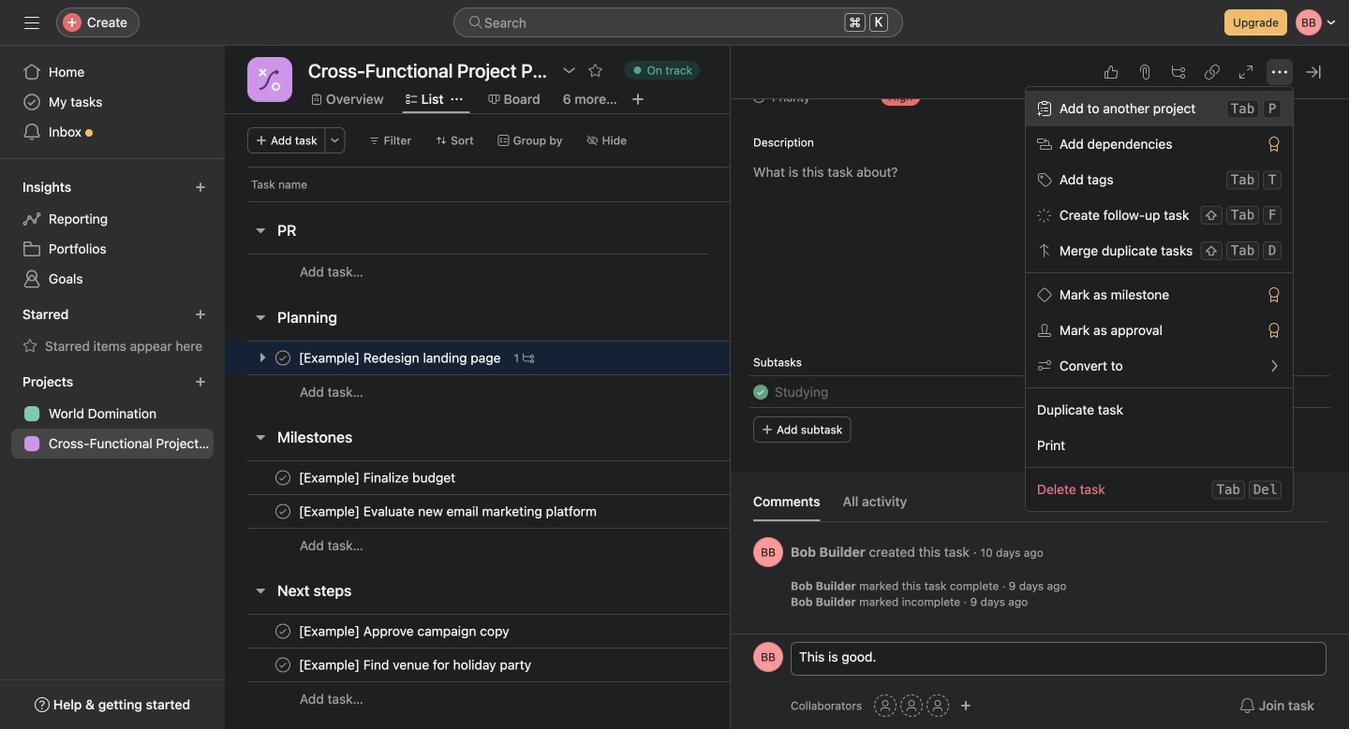 Task type: vqa. For each thing, say whether or not it's contained in the screenshot.
Mark complete image for "[Example] Find venue for holiday party" cell at the bottom of the page
yes



Task type: describe. For each thing, give the bounding box(es) containing it.
tab list inside [example] redesign landing page dialog
[[753, 492, 1327, 523]]

mark complete image for header milestones tree grid
[[272, 467, 294, 490]]

add tab image
[[631, 92, 646, 107]]

tab actions image
[[451, 94, 463, 105]]

line_and_symbols image
[[259, 68, 281, 91]]

task name text field for mark complete icon inside the "[example] finalize budget" cell
[[295, 469, 461, 488]]

1 subtask image
[[523, 353, 534, 364]]

header next steps tree grid
[[225, 615, 912, 717]]

toggle assignee popover image
[[1263, 381, 1286, 404]]

mark complete checkbox for task name text field within [example] evaluate new email marketing platform cell
[[272, 501, 294, 523]]

[example] redesign landing page dialog
[[731, 0, 1349, 730]]

0 likes. click to like this task image
[[1104, 65, 1119, 80]]

mark complete checkbox inside [example] redesign landing page cell
[[272, 347, 294, 370]]

1 open user profile image from the top
[[753, 538, 783, 568]]

mark complete checkbox for task name text box within [example] find venue for holiday party cell
[[272, 655, 294, 677]]

completed image
[[750, 381, 772, 404]]

Completed checkbox
[[750, 381, 772, 404]]

show options image
[[562, 63, 577, 78]]

mark complete checkbox inside [example] approve campaign copy cell
[[272, 621, 294, 643]]

mark complete image for header next steps tree grid at the bottom
[[272, 621, 294, 643]]

insights element
[[0, 171, 225, 298]]

starred element
[[0, 298, 225, 365]]

global element
[[0, 46, 225, 158]]

add or remove collaborators image
[[961, 701, 972, 712]]

attachments: add a file to this task, [example] redesign landing page image
[[1138, 65, 1153, 80]]

mark complete image inside [example] redesign landing page cell
[[272, 347, 294, 370]]

[example] finalize budget cell
[[225, 461, 731, 496]]

header planning tree grid
[[225, 341, 912, 410]]

more actions image
[[330, 135, 341, 146]]

add subtask image
[[1171, 65, 1186, 80]]

expand subtask list for the task [example] redesign landing page image
[[255, 350, 270, 365]]

collapse task list for this group image
[[253, 584, 268, 599]]

full screen image
[[1239, 65, 1254, 80]]

[example] evaluate new email marketing platform cell
[[225, 495, 731, 529]]

collapse task list for this group image for the header planning tree grid
[[253, 310, 268, 325]]

edit comment document
[[792, 648, 1326, 689]]

[example] redesign landing page cell
[[225, 341, 731, 376]]



Task type: locate. For each thing, give the bounding box(es) containing it.
0 vertical spatial task name text field
[[295, 469, 461, 488]]

mark complete checkbox inside "[example] finalize budget" cell
[[272, 467, 294, 490]]

0 vertical spatial collapse task list for this group image
[[253, 223, 268, 238]]

[example] find venue for holiday party cell
[[225, 648, 731, 683]]

Task Name text field
[[775, 382, 829, 403]]

mark complete checkbox inside [example] evaluate new email marketing platform cell
[[272, 501, 294, 523]]

collapse task list for this group image for header milestones tree grid
[[253, 430, 268, 445]]

open user profile image
[[753, 538, 783, 568], [753, 643, 783, 673]]

1 mark complete image from the top
[[272, 347, 294, 370]]

1 vertical spatial open user profile image
[[753, 643, 783, 673]]

add to starred image
[[588, 63, 603, 78]]

None text field
[[304, 53, 552, 87]]

mark complete image for mark complete icon inside the "[example] finalize budget" cell
[[272, 501, 294, 523]]

mark complete image for mark complete icon inside the [example] approve campaign copy cell
[[272, 655, 294, 677]]

1 vertical spatial mark complete image
[[272, 467, 294, 490]]

1 vertical spatial mark complete checkbox
[[272, 501, 294, 523]]

Search tasks, projects, and more text field
[[454, 7, 903, 37]]

2 task name text field from the top
[[295, 503, 603, 521]]

Task name text field
[[295, 469, 461, 488], [295, 503, 603, 521], [295, 623, 515, 641]]

1 mark complete checkbox from the top
[[272, 347, 294, 370]]

2 mark complete image from the top
[[272, 467, 294, 490]]

main content
[[731, 0, 1349, 634]]

task name text field inside [example] approve campaign copy cell
[[295, 623, 515, 641]]

hide sidebar image
[[24, 15, 39, 30]]

2 mark complete checkbox from the top
[[272, 621, 294, 643]]

mark complete checkbox inside [example] find venue for holiday party cell
[[272, 655, 294, 677]]

mark complete checkbox for task name text field in "[example] finalize budget" cell
[[272, 467, 294, 490]]

collapse task list for this group image
[[253, 223, 268, 238], [253, 310, 268, 325], [253, 430, 268, 445]]

1 mark complete checkbox from the top
[[272, 467, 294, 490]]

2 collapse task list for this group image from the top
[[253, 310, 268, 325]]

0 vertical spatial mark complete checkbox
[[272, 347, 294, 370]]

1 collapse task list for this group image from the top
[[253, 223, 268, 238]]

1 task name text field from the top
[[295, 349, 507, 368]]

Mark complete checkbox
[[272, 347, 294, 370], [272, 621, 294, 643]]

0 vertical spatial open user profile image
[[753, 538, 783, 568]]

mark complete image inside [example] find venue for holiday party cell
[[272, 655, 294, 677]]

Task name text field
[[295, 349, 507, 368], [295, 656, 537, 675]]

1 vertical spatial collapse task list for this group image
[[253, 310, 268, 325]]

list item
[[731, 376, 1349, 410]]

1 mark complete image from the top
[[272, 501, 294, 523]]

2 mark complete checkbox from the top
[[272, 501, 294, 523]]

new project or portfolio image
[[195, 377, 206, 388]]

task name text field inside [example] redesign landing page cell
[[295, 349, 507, 368]]

2 mark complete image from the top
[[272, 655, 294, 677]]

Mark complete checkbox
[[272, 467, 294, 490], [272, 501, 294, 523], [272, 655, 294, 677]]

projects element
[[0, 365, 225, 463]]

3 mark complete checkbox from the top
[[272, 655, 294, 677]]

0 vertical spatial mark complete image
[[272, 501, 294, 523]]

3 collapse task list for this group image from the top
[[253, 430, 268, 445]]

task name text field inside [example] find venue for holiday party cell
[[295, 656, 537, 675]]

0 vertical spatial task name text field
[[295, 349, 507, 368]]

0 vertical spatial mark complete checkbox
[[272, 467, 294, 490]]

mark complete image
[[272, 347, 294, 370], [272, 467, 294, 490], [272, 621, 294, 643]]

3 mark complete image from the top
[[272, 621, 294, 643]]

2 open user profile image from the top
[[753, 643, 783, 673]]

2 vertical spatial mark complete image
[[272, 621, 294, 643]]

3 task name text field from the top
[[295, 623, 515, 641]]

copy task link image
[[1205, 65, 1220, 80]]

1 vertical spatial mark complete checkbox
[[272, 621, 294, 643]]

1 task name text field from the top
[[295, 469, 461, 488]]

row
[[225, 167, 800, 201], [247, 201, 731, 202], [225, 254, 912, 290], [225, 375, 912, 410], [225, 461, 912, 496], [225, 495, 912, 529], [225, 529, 912, 563], [225, 615, 912, 649], [225, 648, 912, 683], [225, 682, 912, 717]]

1 vertical spatial task name text field
[[295, 656, 537, 675]]

1 vertical spatial mark complete image
[[272, 655, 294, 677]]

header milestones tree grid
[[225, 461, 912, 563]]

2 vertical spatial task name text field
[[295, 623, 515, 641]]

mark complete image inside [example] approve campaign copy cell
[[272, 621, 294, 643]]

tab list
[[753, 492, 1327, 523]]

2 vertical spatial collapse task list for this group image
[[253, 430, 268, 445]]

[example] approve campaign copy cell
[[225, 615, 731, 649]]

more actions for this task image
[[1273, 65, 1288, 80]]

add items to starred image
[[195, 309, 206, 320]]

close details image
[[1306, 65, 1321, 80]]

mark complete image inside [example] evaluate new email marketing platform cell
[[272, 501, 294, 523]]

task name text field inside [example] evaluate new email marketing platform cell
[[295, 503, 603, 521]]

2 vertical spatial mark complete checkbox
[[272, 655, 294, 677]]

0 vertical spatial mark complete image
[[272, 347, 294, 370]]

mark complete image
[[272, 501, 294, 523], [272, 655, 294, 677]]

task name text field inside "[example] finalize budget" cell
[[295, 469, 461, 488]]

1 vertical spatial task name text field
[[295, 503, 603, 521]]

2 task name text field from the top
[[295, 656, 537, 675]]

menu item
[[1026, 91, 1293, 127]]

task name text field for mark complete icon inside the [example] approve campaign copy cell
[[295, 623, 515, 641]]

None field
[[454, 7, 903, 37]]

mark complete image inside "[example] finalize budget" cell
[[272, 467, 294, 490]]

new insights image
[[195, 182, 206, 193]]



